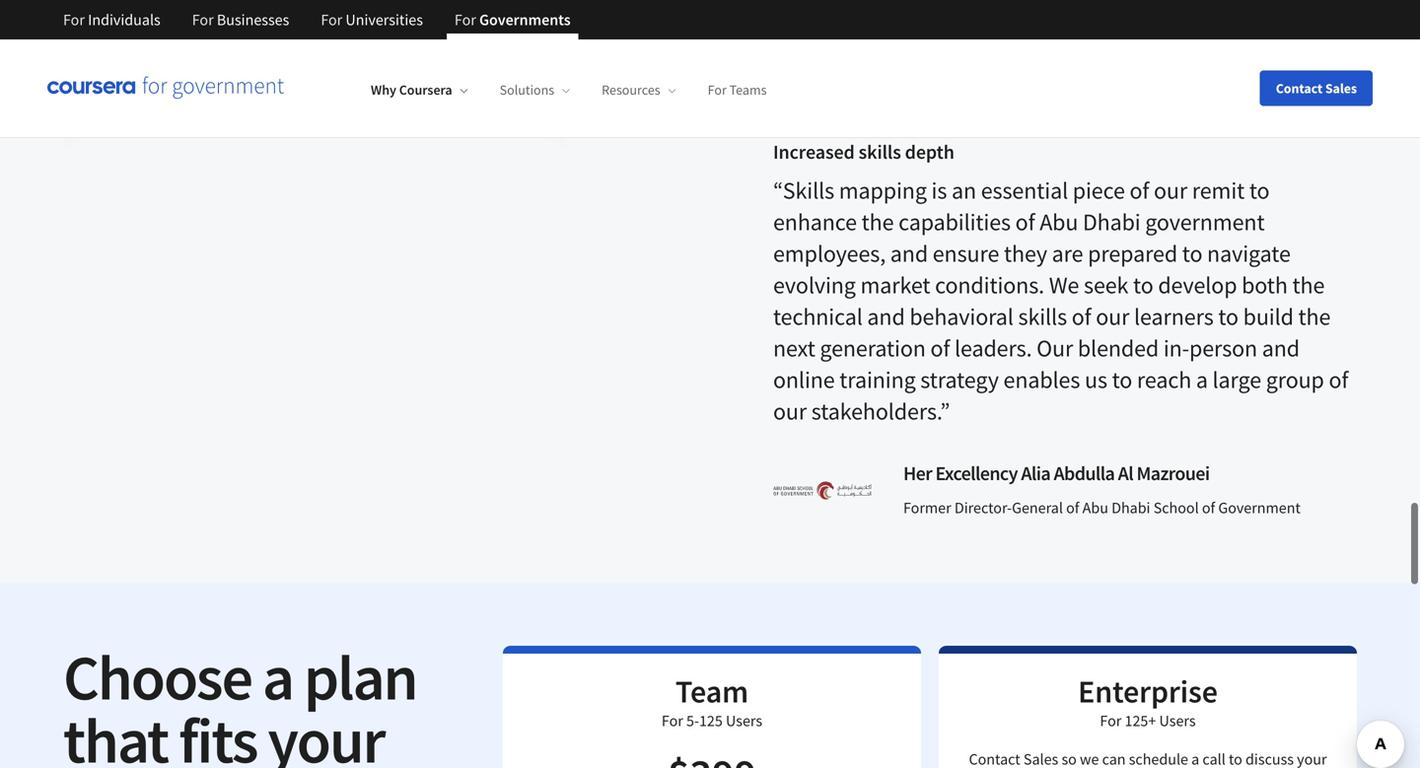 Task type: describe. For each thing, give the bounding box(es) containing it.
leaders.
[[955, 334, 1032, 363]]

fits
[[179, 701, 257, 768]]

skills mapping is an essential piece of our remit to enhance the capabilities of abu dhabi government employees, and ensure they are prepared to navigate evolving market conditions. we seek to develop both the technical and behavioral skills of our learners to build the next generation of leaders. our blended in-person and online training strategy enables us to reach a large group of our stakeholders.
[[773, 176, 1349, 426]]

for for for businesses
[[192, 10, 214, 30]]

choose a plan that fits your goals
[[63, 638, 417, 768]]

0 horizontal spatial our
[[773, 397, 807, 426]]

resources link
[[602, 81, 676, 99]]

contact sales
[[1276, 79, 1357, 97]]

increased
[[773, 140, 855, 164]]

an
[[952, 176, 977, 205]]

former director-general of abu dhabi school of government
[[904, 498, 1301, 518]]

of up strategy
[[931, 334, 950, 363]]

large
[[1213, 365, 1262, 395]]

to up person
[[1219, 302, 1239, 332]]

why coursera link
[[371, 81, 468, 99]]

skills
[[783, 176, 835, 205]]

0 vertical spatial and
[[891, 239, 928, 268]]

a inside choose a plan that fits your goals
[[262, 638, 293, 717]]

of right piece
[[1130, 176, 1150, 205]]

to down prepared
[[1134, 270, 1154, 300]]

prepared
[[1088, 239, 1178, 268]]

skills inside 'skills mapping is an essential piece of our remit to enhance the capabilities of abu dhabi government employees, and ensure they are prepared to navigate evolving market conditions. we seek to develop both the technical and behavioral skills of our learners to build the next generation of leaders. our blended in-person and online training strategy enables us to reach a large group of our stakeholders.'
[[1019, 302, 1067, 332]]

your
[[268, 701, 384, 768]]

enables
[[1004, 365, 1081, 395]]

contact
[[1276, 79, 1323, 97]]

abu inside 'skills mapping is an essential piece of our remit to enhance the capabilities of abu dhabi government employees, and ensure they are prepared to navigate evolving market conditions. we seek to develop both the technical and behavioral skills of our learners to build the next generation of leaders. our blended in-person and online training strategy enables us to reach a large group of our stakeholders.'
[[1040, 207, 1079, 237]]

for for for individuals
[[63, 10, 85, 30]]

enterprise
[[1078, 672, 1218, 711]]

in-
[[1164, 334, 1190, 363]]

individuals
[[88, 10, 161, 30]]

school
[[1154, 498, 1199, 518]]

of right school
[[1202, 498, 1216, 518]]

contact sales button
[[1260, 71, 1373, 106]]

enterprise for 125+ users
[[1078, 672, 1218, 731]]

solutions
[[500, 81, 555, 99]]

1 vertical spatial the
[[1293, 270, 1325, 300]]

to right the remit
[[1250, 176, 1270, 205]]

abu dhabi school of government image
[[773, 482, 872, 500]]

5-
[[687, 711, 699, 731]]

reach
[[1137, 365, 1192, 395]]

of right group
[[1329, 365, 1349, 395]]

technical
[[773, 302, 863, 332]]

choose
[[63, 638, 252, 717]]

team for 5-125 users
[[662, 672, 763, 731]]

mazrouei
[[1137, 461, 1210, 486]]

piece
[[1073, 176, 1125, 205]]

of up they
[[1016, 207, 1035, 237]]

125+
[[1125, 711, 1156, 731]]

government
[[1219, 498, 1301, 518]]

generation
[[820, 334, 926, 363]]

director-
[[955, 498, 1012, 518]]

for universities
[[321, 10, 423, 30]]

users inside enterprise for 125+ users
[[1160, 711, 1196, 731]]

coursera for government image
[[47, 77, 284, 100]]

plan
[[304, 638, 417, 717]]

her excellency alia abdulla al mazrouei
[[904, 461, 1210, 486]]

our
[[1037, 334, 1073, 363]]

capabilities
[[899, 207, 1011, 237]]

increased skills depth
[[773, 140, 955, 164]]

excellency
[[936, 461, 1018, 486]]

teams
[[730, 81, 767, 99]]

build
[[1244, 302, 1294, 332]]

conditions.
[[935, 270, 1045, 300]]

for governments
[[455, 10, 571, 30]]

both
[[1242, 270, 1288, 300]]

training
[[840, 365, 916, 395]]

are
[[1052, 239, 1084, 268]]

they
[[1004, 239, 1048, 268]]

we
[[1049, 270, 1080, 300]]



Task type: locate. For each thing, give the bounding box(es) containing it.
group
[[1266, 365, 1325, 395]]

essential
[[981, 176, 1068, 205]]

the right both on the right of page
[[1293, 270, 1325, 300]]

mapping
[[839, 176, 927, 205]]

behavioral
[[910, 302, 1014, 332]]

enhance
[[773, 207, 857, 237]]

general
[[1012, 498, 1063, 518]]

0 vertical spatial skills
[[859, 140, 901, 164]]

1 horizontal spatial skills
[[1019, 302, 1067, 332]]

government
[[1146, 207, 1265, 237]]

and down build
[[1262, 334, 1300, 363]]

and down the market
[[868, 302, 905, 332]]

is
[[932, 176, 947, 205]]

1 vertical spatial skills
[[1019, 302, 1067, 332]]

alia
[[1021, 461, 1051, 486]]

former
[[904, 498, 952, 518]]

a
[[1196, 365, 1208, 395], [262, 638, 293, 717]]

abu up are
[[1040, 207, 1079, 237]]

0 horizontal spatial a
[[262, 638, 293, 717]]

dhabi down piece
[[1083, 207, 1141, 237]]

depth
[[905, 140, 955, 164]]

0 vertical spatial a
[[1196, 365, 1208, 395]]

1 horizontal spatial our
[[1096, 302, 1130, 332]]

and
[[891, 239, 928, 268], [868, 302, 905, 332], [1262, 334, 1300, 363]]

universities
[[346, 10, 423, 30]]

a left plan
[[262, 638, 293, 717]]

1 vertical spatial dhabi
[[1112, 498, 1151, 518]]

skills
[[859, 140, 901, 164], [1019, 302, 1067, 332]]

why
[[371, 81, 397, 99]]

2 horizontal spatial our
[[1154, 176, 1188, 205]]

navigate
[[1208, 239, 1291, 268]]

for for for universities
[[321, 10, 343, 30]]

resources
[[602, 81, 661, 99]]

skills up our
[[1019, 302, 1067, 332]]

for left 125+
[[1100, 711, 1122, 731]]

abu down 'abdulla'
[[1083, 498, 1109, 518]]

blended
[[1078, 334, 1159, 363]]

learners
[[1135, 302, 1214, 332]]

solutions link
[[500, 81, 570, 99]]

users
[[726, 711, 763, 731], [1160, 711, 1196, 731]]

for left individuals
[[63, 10, 85, 30]]

users right 125
[[726, 711, 763, 731]]

next
[[773, 334, 816, 363]]

users inside team for 5-125 users
[[726, 711, 763, 731]]

dhabi down al
[[1112, 498, 1151, 518]]

person
[[1190, 334, 1258, 363]]

for teams link
[[708, 81, 767, 99]]

0 horizontal spatial skills
[[859, 140, 901, 164]]

a left large
[[1196, 365, 1208, 395]]

0 vertical spatial our
[[1154, 176, 1188, 205]]

125
[[699, 711, 723, 731]]

goals
[[63, 764, 196, 768]]

1 vertical spatial our
[[1096, 302, 1130, 332]]

users right 125+
[[1160, 711, 1196, 731]]

stakeholders.
[[812, 397, 940, 426]]

market
[[861, 270, 931, 300]]

employees,
[[773, 239, 886, 268]]

for individuals
[[63, 10, 161, 30]]

a inside 'skills mapping is an essential piece of our remit to enhance the capabilities of abu dhabi government employees, and ensure they are prepared to navigate evolving market conditions. we seek to develop both the technical and behavioral skills of our learners to build the next generation of leaders. our blended in-person and online training strategy enables us to reach a large group of our stakeholders.'
[[1196, 365, 1208, 395]]

her
[[904, 461, 932, 486]]

the down mapping
[[862, 207, 894, 237]]

1 horizontal spatial abu
[[1083, 498, 1109, 518]]

businesses
[[217, 10, 289, 30]]

1 horizontal spatial a
[[1196, 365, 1208, 395]]

of down we
[[1072, 302, 1092, 332]]

0 vertical spatial abu
[[1040, 207, 1079, 237]]

0 vertical spatial the
[[862, 207, 894, 237]]

for for for teams
[[708, 81, 727, 99]]

2 vertical spatial our
[[773, 397, 807, 426]]

team
[[676, 672, 749, 711]]

for left the businesses
[[192, 10, 214, 30]]

coursera
[[399, 81, 452, 99]]

for inside enterprise for 125+ users
[[1100, 711, 1122, 731]]

the
[[862, 207, 894, 237], [1293, 270, 1325, 300], [1299, 302, 1331, 332]]

2 vertical spatial and
[[1262, 334, 1300, 363]]

for left the teams
[[708, 81, 727, 99]]

remit
[[1192, 176, 1245, 205]]

us
[[1085, 365, 1108, 395]]

banner navigation
[[47, 0, 587, 39]]

to right us
[[1112, 365, 1133, 395]]

for left 5-
[[662, 711, 683, 731]]

evolving
[[773, 270, 856, 300]]

our down online
[[773, 397, 807, 426]]

for inside team for 5-125 users
[[662, 711, 683, 731]]

to
[[1250, 176, 1270, 205], [1183, 239, 1203, 268], [1134, 270, 1154, 300], [1219, 302, 1239, 332], [1112, 365, 1133, 395]]

skills up mapping
[[859, 140, 901, 164]]

1 horizontal spatial users
[[1160, 711, 1196, 731]]

for left universities
[[321, 10, 343, 30]]

that
[[63, 701, 168, 768]]

1 vertical spatial and
[[868, 302, 905, 332]]

abu
[[1040, 207, 1079, 237], [1083, 498, 1109, 518]]

dhabi
[[1083, 207, 1141, 237], [1112, 498, 1151, 518]]

for teams
[[708, 81, 767, 99]]

ensure
[[933, 239, 1000, 268]]

of
[[1130, 176, 1150, 205], [1016, 207, 1035, 237], [1072, 302, 1092, 332], [931, 334, 950, 363], [1329, 365, 1349, 395], [1067, 498, 1080, 518], [1202, 498, 1216, 518]]

1 users from the left
[[726, 711, 763, 731]]

2 users from the left
[[1160, 711, 1196, 731]]

the right build
[[1299, 302, 1331, 332]]

abdulla
[[1054, 461, 1115, 486]]

to up the develop
[[1183, 239, 1203, 268]]

our
[[1154, 176, 1188, 205], [1096, 302, 1130, 332], [773, 397, 807, 426]]

and up the market
[[891, 239, 928, 268]]

online
[[773, 365, 835, 395]]

0 horizontal spatial users
[[726, 711, 763, 731]]

dhabi inside 'skills mapping is an essential piece of our remit to enhance the capabilities of abu dhabi government employees, and ensure they are prepared to navigate evolving market conditions. we seek to develop both the technical and behavioral skills of our learners to build the next generation of leaders. our blended in-person and online training strategy enables us to reach a large group of our stakeholders.'
[[1083, 207, 1141, 237]]

governments
[[479, 10, 571, 30]]

our up blended
[[1096, 302, 1130, 332]]

al
[[1118, 461, 1134, 486]]

2 vertical spatial the
[[1299, 302, 1331, 332]]

strategy
[[921, 365, 999, 395]]

for businesses
[[192, 10, 289, 30]]

why coursera
[[371, 81, 452, 99]]

0 horizontal spatial abu
[[1040, 207, 1079, 237]]

1 vertical spatial abu
[[1083, 498, 1109, 518]]

sales
[[1326, 79, 1357, 97]]

develop
[[1158, 270, 1237, 300]]

seek
[[1084, 270, 1129, 300]]

1 vertical spatial a
[[262, 638, 293, 717]]

for for for governments
[[455, 10, 476, 30]]

for left governments
[[455, 10, 476, 30]]

of right general
[[1067, 498, 1080, 518]]

for
[[63, 10, 85, 30], [192, 10, 214, 30], [321, 10, 343, 30], [455, 10, 476, 30], [708, 81, 727, 99], [662, 711, 683, 731], [1100, 711, 1122, 731]]

our up the government
[[1154, 176, 1188, 205]]

0 vertical spatial dhabi
[[1083, 207, 1141, 237]]



Task type: vqa. For each thing, say whether or not it's contained in the screenshot.
Large
yes



